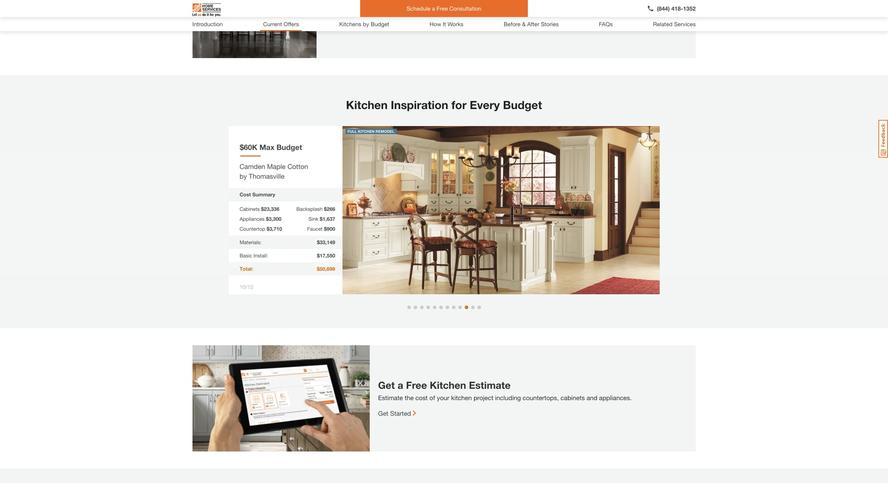 Task type: vqa. For each thing, say whether or not it's contained in the screenshot.
right budget
yes



Task type: describe. For each thing, give the bounding box(es) containing it.
get started
[[378, 410, 411, 418]]

a for get
[[398, 380, 403, 392]]

schedule a free consultation
[[407, 5, 482, 12]]

0 horizontal spatial kitchen
[[346, 98, 388, 112]]

(844)
[[657, 5, 670, 12]]

the
[[405, 394, 414, 402]]

after
[[527, 21, 540, 27]]

how
[[430, 21, 441, 27]]

&
[[522, 21, 526, 27]]

consultation
[[450, 5, 482, 12]]

related
[[653, 21, 673, 27]]

every
[[470, 98, 500, 112]]

your
[[437, 394, 450, 402]]

12/10.
[[364, 0, 382, 8]]

how it works
[[430, 21, 464, 27]]

feedback link image
[[879, 120, 888, 158]]

before
[[504, 21, 521, 27]]

0 vertical spatial estimate
[[469, 380, 511, 392]]

kitchen estimator banner images; orange kitchen icon image
[[192, 346, 370, 452]]

kitchens
[[339, 21, 362, 27]]

0 vertical spatial budget
[[371, 21, 389, 27]]

started
[[390, 410, 411, 418]]

estimate the cost of your kitchen project including countertops, cabinets and appliances.
[[378, 394, 632, 402]]

kitchen
[[451, 394, 472, 402]]

through
[[340, 0, 362, 8]]

and
[[587, 394, 598, 402]]

by
[[363, 21, 369, 27]]

get for get a free kitchen estimate
[[378, 380, 395, 392]]

current offers
[[263, 21, 299, 27]]

1352
[[683, 5, 696, 12]]



Task type: locate. For each thing, give the bounding box(es) containing it.
including
[[495, 394, 521, 402]]

0 horizontal spatial free
[[406, 380, 427, 392]]

free up it
[[437, 5, 448, 12]]

1 get from the top
[[378, 380, 395, 392]]

kitchen
[[346, 98, 388, 112], [430, 380, 466, 392]]

1 vertical spatial a
[[398, 380, 403, 392]]

1 vertical spatial estimate
[[378, 394, 403, 402]]

1 horizontal spatial a
[[432, 5, 435, 12]]

0 horizontal spatial estimate
[[378, 394, 403, 402]]

of
[[430, 394, 435, 402]]

a right schedule
[[432, 5, 435, 12]]

60k max budget gray desktop image
[[229, 126, 660, 295]]

1 vertical spatial budget
[[503, 98, 542, 112]]

a inside button
[[432, 5, 435, 12]]

schedule
[[407, 5, 431, 12]]

services
[[674, 21, 696, 27]]

free for consultation
[[437, 5, 448, 12]]

get started link
[[378, 410, 416, 418]]

1 vertical spatial get
[[378, 410, 389, 418]]

now through 12/10.
[[325, 0, 382, 8]]

more
[[325, 16, 340, 24]]

0 vertical spatial get
[[378, 380, 395, 392]]

get up get started
[[378, 380, 395, 392]]

for
[[452, 98, 467, 112]]

1 horizontal spatial budget
[[503, 98, 542, 112]]

more details link
[[325, 16, 361, 24]]

countertops,
[[523, 394, 559, 402]]

before & after stories
[[504, 21, 559, 27]]

(844) 418-1352 link
[[647, 4, 696, 13]]

free up cost
[[406, 380, 427, 392]]

get for get started
[[378, 410, 389, 418]]

more details
[[325, 16, 361, 24]]

free inside button
[[437, 5, 448, 12]]

current
[[263, 21, 282, 27]]

a shining modern kitchen featuring grey cabinets and classic decor; orange cabinet icon image
[[192, 0, 317, 58]]

do it for you logo image
[[192, 0, 221, 20]]

0 vertical spatial a
[[432, 5, 435, 12]]

0 vertical spatial kitchen
[[346, 98, 388, 112]]

now
[[325, 0, 338, 8]]

1 vertical spatial free
[[406, 380, 427, 392]]

it
[[443, 21, 446, 27]]

2 get from the top
[[378, 410, 389, 418]]

cabinets
[[561, 394, 585, 402]]

free for kitchen
[[406, 380, 427, 392]]

get
[[378, 380, 395, 392], [378, 410, 389, 418]]

estimate
[[469, 380, 511, 392], [378, 394, 403, 402]]

related services
[[653, 21, 696, 27]]

schedule a free consultation button
[[360, 0, 528, 17]]

a up started
[[398, 380, 403, 392]]

0 horizontal spatial a
[[398, 380, 403, 392]]

kitchen inspiration for every budget
[[346, 98, 542, 112]]

1 horizontal spatial estimate
[[469, 380, 511, 392]]

get a free kitchen estimate
[[378, 380, 511, 392]]

(844) 418-1352
[[657, 5, 696, 12]]

introduction
[[192, 21, 223, 27]]

kitchens by budget
[[339, 21, 389, 27]]

get left started
[[378, 410, 389, 418]]

a for schedule
[[432, 5, 435, 12]]

offers
[[284, 21, 299, 27]]

inspiration
[[391, 98, 448, 112]]

1 horizontal spatial kitchen
[[430, 380, 466, 392]]

0 vertical spatial free
[[437, 5, 448, 12]]

cost
[[416, 394, 428, 402]]

418-
[[672, 5, 683, 12]]

1 vertical spatial kitchen
[[430, 380, 466, 392]]

budget
[[371, 21, 389, 27], [503, 98, 542, 112]]

works
[[448, 21, 464, 27]]

details
[[341, 16, 361, 24]]

estimate up project
[[469, 380, 511, 392]]

appliances.
[[599, 394, 632, 402]]

1 horizontal spatial free
[[437, 5, 448, 12]]

project
[[474, 394, 494, 402]]

free
[[437, 5, 448, 12], [406, 380, 427, 392]]

stories
[[541, 21, 559, 27]]

0 horizontal spatial budget
[[371, 21, 389, 27]]

faqs
[[599, 21, 613, 27]]

estimate up get started
[[378, 394, 403, 402]]

a
[[432, 5, 435, 12], [398, 380, 403, 392]]



